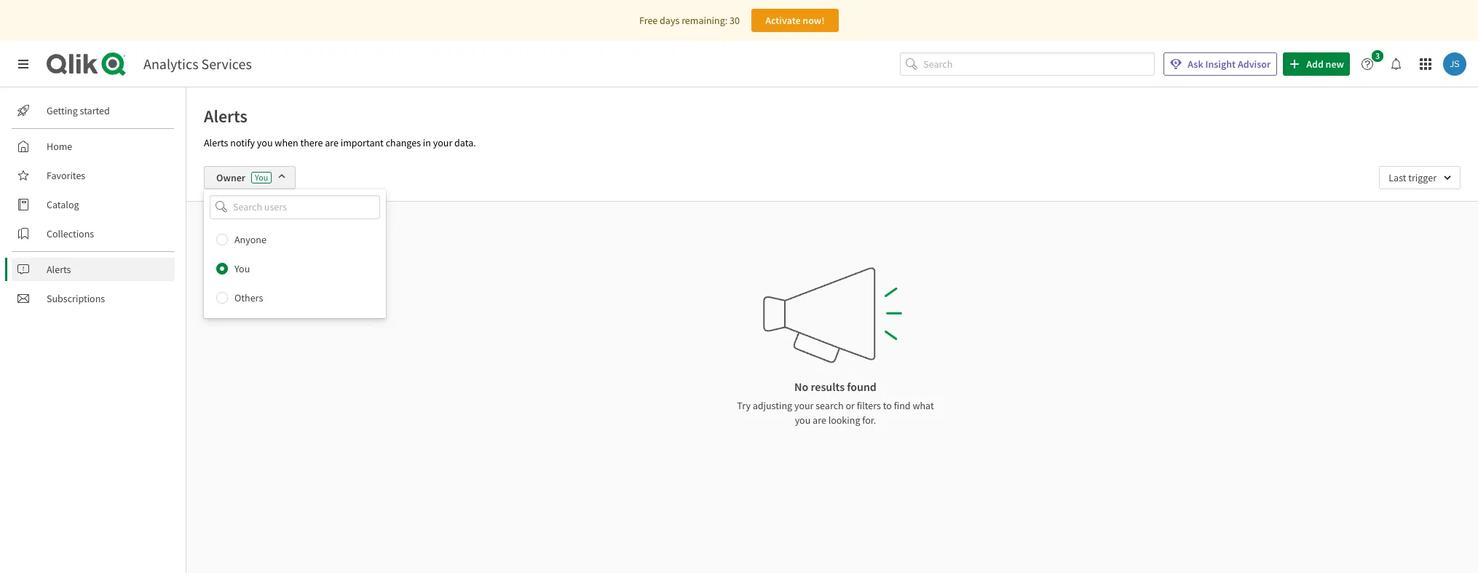 Task type: locate. For each thing, give the bounding box(es) containing it.
alerts up notify
[[204, 105, 248, 127]]

you down no
[[795, 414, 811, 427]]

1 horizontal spatial you
[[255, 172, 268, 183]]

0 vertical spatial alerts
[[204, 105, 248, 127]]

you right "by" on the left of page
[[259, 225, 276, 238]]

advisor
[[1238, 58, 1271, 71]]

owner option group
[[204, 225, 386, 312]]

1 vertical spatial your
[[795, 399, 814, 412]]

insight
[[1206, 58, 1236, 71]]

days
[[660, 14, 680, 27]]

Search users text field
[[230, 195, 363, 219]]

subscriptions link
[[12, 287, 175, 310]]

anyone
[[235, 233, 267, 246]]

searchbar element
[[901, 52, 1156, 76]]

are right there
[[325, 136, 339, 149]]

0 horizontal spatial are
[[325, 136, 339, 149]]

favorites
[[47, 169, 85, 182]]

you inside owner option group
[[235, 262, 250, 275]]

1 vertical spatial you
[[259, 225, 276, 238]]

add new button
[[1284, 52, 1351, 76]]

your
[[433, 136, 453, 149], [795, 399, 814, 412]]

in
[[423, 136, 431, 149]]

new
[[1326, 58, 1345, 71]]

add new
[[1307, 58, 1345, 71]]

activate now!
[[766, 14, 825, 27]]

ask
[[1188, 58, 1204, 71]]

0 horizontal spatial your
[[433, 136, 453, 149]]

2 vertical spatial alerts
[[47, 263, 71, 276]]

close sidebar menu image
[[17, 58, 29, 70]]

getting
[[47, 104, 78, 117]]

1 vertical spatial are
[[813, 414, 827, 427]]

are
[[325, 136, 339, 149], [813, 414, 827, 427]]

1 vertical spatial you
[[235, 262, 250, 275]]

find
[[894, 399, 911, 412]]

owner
[[216, 171, 246, 184]]

you inside the no results found try adjusting your search or filters to find what you are looking for.
[[795, 414, 811, 427]]

your right the in
[[433, 136, 453, 149]]

you right 'owner'
[[255, 172, 268, 183]]

you
[[257, 136, 273, 149], [259, 225, 276, 238], [795, 414, 811, 427]]

analytics services
[[144, 55, 252, 73]]

no
[[795, 380, 809, 394]]

1 horizontal spatial are
[[813, 414, 827, 427]]

navigation pane element
[[0, 93, 186, 316]]

you up the others at the left of page
[[235, 262, 250, 275]]

no results found try adjusting your search or filters to find what you are looking for.
[[737, 380, 934, 427]]

changes
[[386, 136, 421, 149]]

None field
[[204, 195, 386, 219]]

when
[[275, 136, 298, 149]]

alerts left notify
[[204, 136, 228, 149]]

are down search
[[813, 414, 827, 427]]

your inside the no results found try adjusting your search or filters to find what you are looking for.
[[795, 399, 814, 412]]

alerts
[[204, 105, 248, 127], [204, 136, 228, 149], [47, 263, 71, 276]]

0 vertical spatial are
[[325, 136, 339, 149]]

you left when
[[257, 136, 273, 149]]

0 vertical spatial you
[[257, 136, 273, 149]]

2 vertical spatial you
[[795, 414, 811, 427]]

0 vertical spatial you
[[255, 172, 268, 183]]

alerts up subscriptions
[[47, 263, 71, 276]]

3
[[1376, 50, 1381, 61]]

trigger
[[1409, 171, 1437, 184]]

activate
[[766, 14, 801, 27]]

what
[[913, 399, 934, 412]]

alerts link
[[12, 258, 175, 281]]

you inside owned by you 'button'
[[259, 225, 276, 238]]

data.
[[455, 136, 476, 149]]

0 vertical spatial your
[[433, 136, 453, 149]]

collections
[[47, 227, 94, 240]]

1 horizontal spatial your
[[795, 399, 814, 412]]

you
[[255, 172, 268, 183], [235, 262, 250, 275]]

found
[[847, 380, 877, 394]]

adjusting
[[753, 399, 793, 412]]

your down no
[[795, 399, 814, 412]]

to
[[883, 399, 892, 412]]

home
[[47, 140, 72, 153]]

owned
[[213, 225, 245, 238]]

0 horizontal spatial you
[[235, 262, 250, 275]]

notify
[[230, 136, 255, 149]]

analytics
[[144, 55, 199, 73]]

favorites link
[[12, 164, 175, 187]]



Task type: describe. For each thing, give the bounding box(es) containing it.
catalog
[[47, 198, 79, 211]]

30
[[730, 14, 740, 27]]

for.
[[863, 414, 877, 427]]

Search text field
[[924, 52, 1156, 76]]

alerts inside navigation pane element
[[47, 263, 71, 276]]

free days remaining: 30
[[640, 14, 740, 27]]

there
[[300, 136, 323, 149]]

search
[[816, 399, 844, 412]]

you for notify
[[257, 136, 273, 149]]

by
[[247, 225, 257, 238]]

1 vertical spatial alerts
[[204, 136, 228, 149]]

remaining:
[[682, 14, 728, 27]]

jacob simon image
[[1444, 52, 1467, 76]]

filters region
[[187, 154, 1479, 318]]

analytics services element
[[144, 55, 252, 73]]

home link
[[12, 135, 175, 158]]

collections link
[[12, 222, 175, 246]]

last
[[1389, 171, 1407, 184]]

getting started link
[[12, 99, 175, 122]]

Last trigger field
[[1380, 166, 1461, 189]]

filters
[[857, 399, 881, 412]]

ask insight advisor button
[[1164, 52, 1278, 76]]

others
[[235, 291, 263, 304]]

or
[[846, 399, 855, 412]]

are inside the no results found try adjusting your search or filters to find what you are looking for.
[[813, 414, 827, 427]]

ask insight advisor
[[1188, 58, 1271, 71]]

add
[[1307, 58, 1324, 71]]

last trigger
[[1389, 171, 1437, 184]]

owned by you button
[[204, 219, 293, 244]]

3 button
[[1357, 50, 1389, 76]]

catalog link
[[12, 193, 175, 216]]

started
[[80, 104, 110, 117]]

looking
[[829, 414, 861, 427]]

services
[[201, 55, 252, 73]]

alerts notify you when there are important changes in your data.
[[204, 136, 476, 149]]

activate now! link
[[752, 9, 839, 32]]

subscriptions
[[47, 292, 105, 305]]

now!
[[803, 14, 825, 27]]

you for by
[[259, 225, 276, 238]]

important
[[341, 136, 384, 149]]

getting started
[[47, 104, 110, 117]]

free
[[640, 14, 658, 27]]

owned by you
[[213, 225, 276, 238]]

results
[[811, 380, 845, 394]]

try
[[737, 399, 751, 412]]



Task type: vqa. For each thing, say whether or not it's contained in the screenshot.
First app Data last loaded: First app at top left
no



